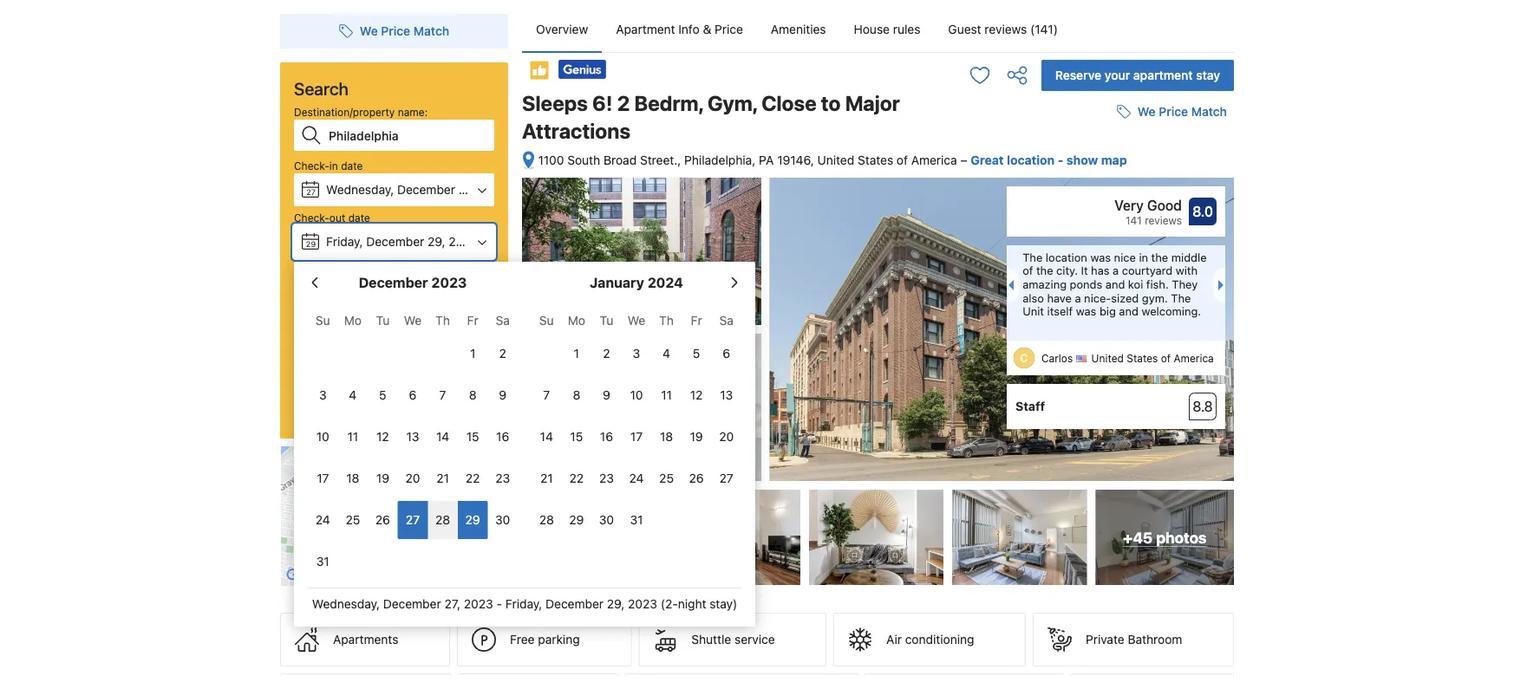 Task type: describe. For each thing, give the bounding box(es) containing it.
4 December 2023 checkbox
[[338, 377, 368, 415]]

10 January 2024 checkbox
[[622, 377, 652, 415]]

house rules link
[[840, 7, 935, 52]]

8 December 2023 checkbox
[[458, 377, 488, 415]]

great
[[971, 153, 1004, 167]]

next image
[[1219, 280, 1229, 291]]

amazing
[[1023, 278, 1067, 291]]

december 2023
[[359, 275, 467, 291]]

23 for 23 checkbox
[[599, 472, 614, 486]]

18 January 2024 checkbox
[[652, 418, 682, 456]]

1 vertical spatial 29,
[[607, 597, 625, 612]]

good
[[1148, 197, 1182, 214]]

6 for 6 january 2024 "checkbox"
[[723, 347, 731, 361]]

scored 8 element
[[1189, 198, 1217, 226]]

25 for '25' checkbox
[[659, 472, 674, 486]]

0 horizontal spatial united
[[818, 153, 855, 167]]

we up destination/property name:
[[360, 24, 378, 38]]

show on map
[[357, 525, 434, 539]]

th for 2024
[[659, 314, 674, 328]]

0 horizontal spatial america
[[912, 153, 957, 167]]

in inside the location was nice in the middle of the city. it has a courtyard with amazing ponds and koi fish. they also have a nice-sized gym. the unit itself was big and welcoming.
[[1139, 251, 1149, 264]]

–
[[961, 153, 968, 167]]

house
[[854, 22, 890, 36]]

1 vertical spatial and
[[1119, 305, 1139, 318]]

12 December 2023 checkbox
[[368, 418, 398, 456]]

141
[[1126, 214, 1142, 227]]

26 December 2023 checkbox
[[368, 501, 398, 540]]

0 horizontal spatial 29,
[[428, 235, 446, 249]]

1 for january 2024
[[574, 347, 580, 361]]

shuttle service
[[692, 633, 775, 647]]

5 January 2024 checkbox
[[682, 335, 712, 373]]

1 vertical spatial friday,
[[506, 597, 542, 612]]

street.,
[[640, 153, 681, 167]]

0 horizontal spatial search
[[294, 78, 349, 98]]

bathroom
[[1128, 633, 1183, 647]]

united states of america
[[1092, 353, 1214, 365]]

nice
[[1114, 251, 1136, 264]]

28 cell
[[428, 498, 458, 540]]

have
[[1047, 291, 1072, 304]]

7 for the 7 january 2024 checkbox
[[543, 388, 550, 403]]

25 for 25 december 2023 option
[[346, 513, 360, 527]]

16 January 2024 checkbox
[[592, 418, 622, 456]]

service
[[735, 633, 775, 647]]

- inside the "search" section
[[497, 597, 502, 612]]

wednesday, december 27, 2023 - friday, december 29, 2023 (2-night stay)
[[312, 597, 738, 612]]

we price match for we price match dropdown button inside the the "search" section
[[360, 24, 449, 38]]

29 for 29 january 2024 option
[[569, 513, 584, 527]]

the location was nice in the middle of the city. it has a courtyard with amazing ponds and koi fish. they also have a nice-sized gym. the unit itself was big and welcoming.
[[1023, 251, 1207, 318]]

major
[[846, 91, 900, 115]]

free parking button
[[457, 613, 632, 667]]

apartment info & price link
[[602, 7, 757, 52]]

19 December 2023 checkbox
[[368, 460, 398, 498]]

2 inside sleeps 6! 2 bedrm, gym, close to major attractions
[[617, 91, 630, 115]]

1 horizontal spatial we price match button
[[1110, 96, 1235, 128]]

18 for 18 checkbox
[[660, 430, 673, 444]]

previous image
[[1004, 280, 1014, 291]]

14 for 14 checkbox
[[436, 430, 450, 444]]

free
[[510, 633, 535, 647]]

close
[[762, 91, 817, 115]]

unit
[[1023, 305, 1045, 318]]

15 for 15 checkbox
[[466, 430, 479, 444]]

17 for 17 december 2023 checkbox
[[317, 472, 329, 486]]

itself
[[1048, 305, 1073, 318]]

we down reserve your apartment stay 'button'
[[1138, 105, 1156, 119]]

0 horizontal spatial the
[[1023, 251, 1043, 264]]

24 for '24 december 2023' checkbox
[[316, 513, 330, 527]]

7 for 7 checkbox
[[440, 388, 446, 403]]

13 January 2024 checkbox
[[712, 377, 742, 415]]

10 December 2023 checkbox
[[308, 418, 338, 456]]

search button
[[294, 377, 494, 418]]

3 for 3 december 2023 checkbox
[[319, 388, 327, 403]]

apartment
[[1134, 68, 1193, 82]]

13 December 2023 checkbox
[[398, 418, 428, 456]]

show
[[357, 525, 388, 539]]

11 for 11 option
[[661, 388, 672, 403]]

friday, december 29, 2023
[[326, 235, 478, 249]]

2023 for wednesday, december 27, 2023
[[478, 183, 508, 197]]

2-night stay
[[294, 264, 353, 276]]

8 for 8 december 2023 checkbox
[[469, 388, 477, 403]]

+45 photos
[[1123, 529, 1207, 547]]

check- for out
[[294, 212, 330, 224]]

middle
[[1172, 251, 1207, 264]]

private bathroom button
[[1033, 613, 1235, 667]]

ponds
[[1070, 278, 1103, 291]]

stay inside the "search" section
[[333, 264, 353, 276]]

it
[[1081, 264, 1088, 277]]

28 January 2024 checkbox
[[532, 501, 562, 540]]

carlos
[[1042, 353, 1073, 365]]

24 for the 24 january 2024 option
[[629, 472, 644, 486]]

1 horizontal spatial -
[[1058, 153, 1064, 167]]

27 for 27 option
[[720, 472, 734, 486]]

name:
[[398, 106, 428, 118]]

out
[[330, 212, 346, 224]]

rated very good element
[[1016, 195, 1182, 216]]

6!
[[593, 91, 613, 115]]

0 vertical spatial of
[[897, 153, 908, 167]]

air conditioning button
[[834, 613, 1026, 667]]

1 December 2023 checkbox
[[458, 335, 488, 373]]

10 for '10' checkbox at left bottom
[[316, 430, 329, 444]]

12 for 12 january 2024 "checkbox"
[[690, 388, 703, 403]]

scored 8.8 element
[[1189, 393, 1217, 421]]

27, for wednesday, december 27, 2023 - friday, december 29, 2023 (2-night stay)
[[445, 597, 461, 612]]

0 vertical spatial friday,
[[326, 235, 363, 249]]

apartment
[[616, 22, 675, 36]]

overview link
[[522, 7, 602, 52]]

22 December 2023 checkbox
[[458, 460, 488, 498]]

Where are you going? field
[[322, 120, 494, 151]]

stay)
[[710, 597, 738, 612]]

big
[[1100, 305, 1116, 318]]

reserve your apartment stay button
[[1042, 60, 1235, 91]]

0 horizontal spatial a
[[1075, 291, 1081, 304]]

0 horizontal spatial 27
[[306, 187, 316, 196]]

mo for january
[[568, 314, 586, 328]]

price for we price match dropdown button inside the the "search" section
[[381, 24, 410, 38]]

great location - show map button
[[971, 153, 1128, 167]]

match for we price match dropdown button inside the the "search" section
[[414, 24, 449, 38]]

on
[[391, 525, 406, 539]]

we price match button inside the "search" section
[[332, 16, 456, 47]]

wednesday, december 27, 2023
[[326, 183, 508, 197]]

guest reviews (141)
[[949, 22, 1058, 36]]

27, for wednesday, december 27, 2023
[[459, 183, 475, 197]]

29 cell
[[458, 498, 488, 540]]

22 for 22 "option"
[[466, 472, 480, 486]]

29 January 2024 checkbox
[[562, 501, 592, 540]]

apartment info & price
[[616, 22, 743, 36]]

5 December 2023 checkbox
[[368, 377, 398, 415]]

they
[[1172, 278, 1198, 291]]

staff
[[1016, 400, 1046, 414]]

29 for 29 option
[[466, 513, 480, 527]]

29 December 2023 checkbox
[[458, 501, 488, 540]]

welcoming.
[[1142, 305, 1202, 318]]

show
[[1067, 153, 1099, 167]]

0 vertical spatial states
[[858, 153, 894, 167]]

stay inside 'button'
[[1197, 68, 1221, 82]]

december down friday, december 29, 2023
[[359, 275, 428, 291]]

reserve
[[1056, 68, 1102, 82]]

21 December 2023 checkbox
[[428, 460, 458, 498]]

(141)
[[1031, 22, 1058, 36]]

0 vertical spatial a
[[1113, 264, 1119, 277]]

1 vertical spatial was
[[1076, 305, 1097, 318]]

valign  initial image
[[529, 60, 550, 81]]

&
[[703, 22, 712, 36]]

1 horizontal spatial the
[[1152, 251, 1169, 264]]

+45 photos link
[[1096, 490, 1235, 586]]

amenities
[[771, 22, 826, 36]]

12 for 12 december 2023 option
[[377, 430, 389, 444]]

we down "december 2023"
[[404, 314, 422, 328]]

attractions
[[522, 119, 631, 143]]

parking
[[538, 633, 580, 647]]

28 for 21
[[539, 513, 554, 527]]

15 for 15 january 2024 option in the left bottom of the page
[[570, 430, 583, 444]]

2 December 2023 checkbox
[[488, 335, 518, 373]]

8 for the 8 option
[[573, 388, 581, 403]]

fish.
[[1147, 278, 1169, 291]]

very good 141 reviews
[[1115, 197, 1182, 227]]

bedrm,
[[635, 91, 703, 115]]

december for wednesday, december 27, 2023
[[397, 183, 455, 197]]

fr for 2024
[[691, 314, 702, 328]]

info
[[679, 22, 700, 36]]

sized
[[1112, 291, 1139, 304]]

1 horizontal spatial the
[[1171, 291, 1191, 304]]

12 January 2024 checkbox
[[682, 377, 712, 415]]

0 horizontal spatial the
[[1037, 264, 1054, 277]]

0 vertical spatial reviews
[[985, 22, 1027, 36]]

26 for 26 checkbox
[[376, 513, 390, 527]]

3 December 2023 checkbox
[[308, 377, 338, 415]]

destination/property
[[294, 106, 395, 118]]

air
[[887, 633, 902, 647]]

2 for december 2023
[[499, 347, 507, 361]]

price inside apartment info & price link
[[715, 22, 743, 36]]

th for 2023
[[436, 314, 450, 328]]

1 vertical spatial states
[[1127, 353, 1158, 365]]

search section
[[273, 0, 756, 627]]

1 January 2024 checkbox
[[562, 335, 592, 373]]

2 horizontal spatial of
[[1161, 353, 1171, 365]]

18 for 18 option
[[346, 472, 360, 486]]

tu for december
[[376, 314, 390, 328]]

11 for 11 december 2023 'option'
[[347, 430, 358, 444]]

conditioning
[[905, 633, 975, 647]]

tu for january
[[600, 314, 614, 328]]

23 for 23 "option"
[[496, 472, 510, 486]]

19 for 19 option
[[376, 472, 390, 486]]

su for december
[[316, 314, 330, 328]]

nice-
[[1085, 291, 1112, 304]]

destination/property name:
[[294, 106, 428, 118]]

we up 3 checkbox
[[628, 314, 646, 328]]

grid for december
[[308, 304, 518, 581]]

20 December 2023 checkbox
[[398, 460, 428, 498]]

free parking
[[510, 633, 580, 647]]

1 vertical spatial united
[[1092, 353, 1124, 365]]

28 December 2023 checkbox
[[428, 501, 458, 540]]

location inside the location was nice in the middle of the city. it has a courtyard with amazing ponds and koi fish. they also have a nice-sized gym. the unit itself was big and welcoming.
[[1046, 251, 1088, 264]]

24 January 2024 checkbox
[[622, 460, 652, 498]]

check-in date
[[294, 160, 363, 172]]

0 vertical spatial and
[[1106, 278, 1125, 291]]

january
[[590, 275, 645, 291]]

6 December 2023 checkbox
[[398, 377, 428, 415]]



Task type: vqa. For each thing, say whether or not it's contained in the screenshot.


Task type: locate. For each thing, give the bounding box(es) containing it.
22 inside "option"
[[466, 472, 480, 486]]

2 vertical spatial 27
[[406, 513, 420, 527]]

13 for 13 checkbox
[[720, 388, 733, 403]]

6 January 2024 checkbox
[[712, 335, 742, 373]]

search right the 4 option
[[372, 389, 416, 406]]

8 inside option
[[573, 388, 581, 403]]

0 vertical spatial location
[[1007, 153, 1055, 167]]

sa
[[496, 314, 510, 328], [720, 314, 734, 328]]

friday, down out
[[326, 235, 363, 249]]

4 for the 4 option
[[349, 388, 357, 403]]

1 horizontal spatial 16
[[600, 430, 613, 444]]

25 right the 24 january 2024 option
[[659, 472, 674, 486]]

18 December 2023 checkbox
[[338, 460, 368, 498]]

reserve your apartment stay
[[1056, 68, 1221, 82]]

of inside the location was nice in the middle of the city. it has a courtyard with amazing ponds and koi fish. they also have a nice-sized gym. the unit itself was big and welcoming.
[[1023, 264, 1034, 277]]

0 horizontal spatial 22
[[466, 472, 480, 486]]

december for wednesday, december 27, 2023 - friday, december 29, 2023 (2-night stay)
[[383, 597, 441, 612]]

fr for 2023
[[467, 314, 479, 328]]

5 left 6 december 2023 'checkbox'
[[379, 388, 387, 403]]

7 January 2024 checkbox
[[532, 377, 562, 415]]

1 30 from the left
[[495, 513, 510, 527]]

0 horizontal spatial 4
[[349, 388, 357, 403]]

1 horizontal spatial 29
[[466, 513, 480, 527]]

16 right 15 checkbox
[[496, 430, 509, 444]]

30 inside option
[[599, 513, 614, 527]]

search up the destination/property
[[294, 78, 349, 98]]

0 horizontal spatial stay
[[333, 264, 353, 276]]

2 horizontal spatial 27
[[720, 472, 734, 486]]

map right on
[[409, 525, 434, 539]]

2 check- from the top
[[294, 212, 330, 224]]

1 left 2 option
[[470, 347, 476, 361]]

price up name:
[[381, 24, 410, 38]]

28 inside the '28 january 2024' option
[[539, 513, 554, 527]]

house rules
[[854, 22, 921, 36]]

26 for 26 january 2024 option
[[689, 472, 704, 486]]

2 inside option
[[499, 347, 507, 361]]

2 sa from the left
[[720, 314, 734, 328]]

3 inside checkbox
[[633, 347, 641, 361]]

2 23 from the left
[[599, 472, 614, 486]]

2 7 from the left
[[543, 388, 550, 403]]

a right has
[[1113, 264, 1119, 277]]

23 inside 23 checkbox
[[599, 472, 614, 486]]

1 horizontal spatial 3
[[633, 347, 641, 361]]

- left 'show'
[[1058, 153, 1064, 167]]

4 inside option
[[349, 388, 357, 403]]

and down sized
[[1119, 305, 1139, 318]]

10 left 11 december 2023 'option'
[[316, 430, 329, 444]]

0 vertical spatial 5
[[693, 347, 700, 361]]

the up amazing
[[1023, 251, 1043, 264]]

12 inside 12 january 2024 "checkbox"
[[690, 388, 703, 403]]

(2-
[[661, 597, 678, 612]]

0 horizontal spatial 26
[[376, 513, 390, 527]]

21 inside checkbox
[[437, 472, 449, 486]]

we price match
[[360, 24, 449, 38], [1138, 105, 1228, 119]]

24 inside option
[[629, 472, 644, 486]]

22 January 2024 checkbox
[[562, 460, 592, 498]]

guest reviews (141) link
[[935, 7, 1072, 52]]

1 horizontal spatial 4
[[663, 347, 671, 361]]

1 vertical spatial 17
[[317, 472, 329, 486]]

0 vertical spatial 20
[[719, 430, 734, 444]]

friday,
[[326, 235, 363, 249], [506, 597, 542, 612]]

2 15 from the left
[[570, 430, 583, 444]]

2 su from the left
[[540, 314, 554, 328]]

1 21 from the left
[[437, 472, 449, 486]]

- up free parking button
[[497, 597, 502, 612]]

16 for 16 option
[[600, 430, 613, 444]]

1 horizontal spatial 21
[[540, 472, 553, 486]]

date up out
[[341, 160, 363, 172]]

21 January 2024 checkbox
[[532, 460, 562, 498]]

1 horizontal spatial 6
[[723, 347, 731, 361]]

23
[[496, 472, 510, 486], [599, 472, 614, 486]]

sleeps
[[522, 91, 588, 115]]

1 inside checkbox
[[470, 347, 476, 361]]

17 inside option
[[631, 430, 643, 444]]

9 January 2024 checkbox
[[592, 377, 622, 415]]

amenities link
[[757, 7, 840, 52]]

1 horizontal spatial tu
[[600, 314, 614, 328]]

1 mo from the left
[[344, 314, 362, 328]]

1 15 from the left
[[466, 430, 479, 444]]

17 December 2023 checkbox
[[308, 460, 338, 498]]

0 vertical spatial 26
[[689, 472, 704, 486]]

14 inside checkbox
[[436, 430, 450, 444]]

was down nice-
[[1076, 305, 1097, 318]]

tu up 2 checkbox on the left of the page
[[600, 314, 614, 328]]

20 January 2024 checkbox
[[712, 418, 742, 456]]

pa
[[759, 153, 774, 167]]

1 horizontal spatial 29,
[[607, 597, 625, 612]]

in up check-out date
[[330, 160, 338, 172]]

11 right 10 january 2024 checkbox
[[661, 388, 672, 403]]

1 su from the left
[[316, 314, 330, 328]]

11 inside option
[[661, 388, 672, 403]]

23 December 2023 checkbox
[[488, 460, 518, 498]]

25 December 2023 checkbox
[[338, 501, 368, 540]]

apartments button
[[280, 613, 450, 667]]

states down welcoming. at top
[[1127, 353, 1158, 365]]

27, down the 28 checkbox
[[445, 597, 461, 612]]

25 January 2024 checkbox
[[652, 460, 682, 498]]

2 fr from the left
[[691, 314, 702, 328]]

30 for 30 january 2024 option
[[599, 513, 614, 527]]

match for we price match dropdown button to the right
[[1192, 105, 1228, 119]]

in inside the "search" section
[[330, 160, 338, 172]]

18 inside option
[[346, 472, 360, 486]]

21 for 21 checkbox
[[437, 472, 449, 486]]

0 horizontal spatial 19
[[376, 472, 390, 486]]

6
[[723, 347, 731, 361], [409, 388, 417, 403]]

7
[[440, 388, 446, 403], [543, 388, 550, 403]]

december up parking
[[546, 597, 604, 612]]

10 right 9 checkbox
[[630, 388, 643, 403]]

rules
[[893, 22, 921, 36]]

2 vertical spatial of
[[1161, 353, 1171, 365]]

20
[[719, 430, 734, 444], [406, 472, 420, 486]]

0 vertical spatial match
[[414, 24, 449, 38]]

1 horizontal spatial 22
[[570, 472, 584, 486]]

1 horizontal spatial 28
[[539, 513, 554, 527]]

5 for '5 december 2023' option at the bottom
[[379, 388, 387, 403]]

1 fr from the left
[[467, 314, 479, 328]]

0 horizontal spatial su
[[316, 314, 330, 328]]

16 right 15 january 2024 option in the left bottom of the page
[[600, 430, 613, 444]]

10 inside checkbox
[[630, 388, 643, 403]]

1 horizontal spatial 18
[[660, 430, 673, 444]]

23 January 2024 checkbox
[[592, 460, 622, 498]]

the up courtyard
[[1152, 251, 1169, 264]]

16 December 2023 checkbox
[[488, 418, 518, 456]]

2 th from the left
[[659, 314, 674, 328]]

11 January 2024 checkbox
[[652, 377, 682, 415]]

0 vertical spatial night
[[305, 264, 330, 276]]

25
[[659, 472, 674, 486], [346, 513, 360, 527]]

14 for 14 january 2024 checkbox
[[540, 430, 553, 444]]

2 9 from the left
[[603, 388, 611, 403]]

27 right 26 january 2024 option
[[720, 472, 734, 486]]

24 inside checkbox
[[316, 513, 330, 527]]

0 horizontal spatial 25
[[346, 513, 360, 527]]

17 January 2024 checkbox
[[622, 418, 652, 456]]

0 vertical spatial 19
[[690, 430, 703, 444]]

0 vertical spatial was
[[1091, 251, 1111, 264]]

2 right 1 december 2023 checkbox on the left
[[499, 347, 507, 361]]

14 December 2023 checkbox
[[428, 418, 458, 456]]

3
[[633, 347, 641, 361], [319, 388, 327, 403]]

1 vertical spatial 25
[[346, 513, 360, 527]]

map inside the "search" section
[[409, 525, 434, 539]]

5 inside '5 december 2023' option
[[379, 388, 387, 403]]

27 January 2024 checkbox
[[712, 460, 742, 498]]

10 for 10 january 2024 checkbox
[[630, 388, 643, 403]]

17 inside checkbox
[[317, 472, 329, 486]]

the
[[1023, 251, 1043, 264], [1171, 291, 1191, 304]]

28 right 27 december 2023 option
[[436, 513, 450, 527]]

18
[[660, 430, 673, 444], [346, 472, 360, 486]]

click to open map view image
[[522, 151, 535, 171]]

1 horizontal spatial search
[[372, 389, 416, 406]]

-
[[1058, 153, 1064, 167], [497, 597, 502, 612]]

14 January 2024 checkbox
[[532, 418, 562, 456]]

1 vertical spatial wednesday,
[[312, 597, 380, 612]]

6 for 6 december 2023 'checkbox'
[[409, 388, 417, 403]]

mo for december
[[344, 314, 362, 328]]

27 December 2023 checkbox
[[398, 501, 428, 540]]

december up apartments
[[383, 597, 441, 612]]

we price match inside the "search" section
[[360, 24, 449, 38]]

19 inside option
[[376, 472, 390, 486]]

15 January 2024 checkbox
[[562, 418, 592, 456]]

0 horizontal spatial we price match button
[[332, 16, 456, 47]]

2023 for friday, december 29, 2023
[[449, 235, 478, 249]]

22 inside checkbox
[[570, 472, 584, 486]]

4
[[663, 347, 671, 361], [349, 388, 357, 403]]

0 vertical spatial we price match button
[[332, 16, 456, 47]]

28 left 29 january 2024 option
[[539, 513, 554, 527]]

1 horizontal spatial 11
[[661, 388, 672, 403]]

15 inside checkbox
[[466, 430, 479, 444]]

31 right 30 january 2024 option
[[630, 513, 643, 527]]

31 January 2024 checkbox
[[622, 501, 652, 540]]

the
[[1152, 251, 1169, 264], [1037, 264, 1054, 277]]

30 January 2024 checkbox
[[592, 501, 622, 540]]

26 inside checkbox
[[376, 513, 390, 527]]

4 right 3 checkbox
[[663, 347, 671, 361]]

1 vertical spatial date
[[348, 212, 370, 224]]

we price match button down apartment
[[1110, 96, 1235, 128]]

1 th from the left
[[436, 314, 450, 328]]

1 horizontal spatial 25
[[659, 472, 674, 486]]

0 horizontal spatial 15
[[466, 430, 479, 444]]

1 horizontal spatial 8
[[573, 388, 581, 403]]

30
[[495, 513, 510, 527], [599, 513, 614, 527]]

th up 4 january 2024 checkbox in the left of the page
[[659, 314, 674, 328]]

2024
[[648, 275, 684, 291]]

1 horizontal spatial su
[[540, 314, 554, 328]]

night left stay)
[[678, 597, 707, 612]]

23 right 22 january 2024 checkbox at bottom
[[599, 472, 614, 486]]

1 horizontal spatial a
[[1113, 264, 1119, 277]]

stay right 2-
[[333, 264, 353, 276]]

1 vertical spatial map
[[409, 525, 434, 539]]

reviews down good
[[1145, 214, 1182, 227]]

was up has
[[1091, 251, 1111, 264]]

29 inside 29 january 2024 option
[[569, 513, 584, 527]]

date for check-out date
[[348, 212, 370, 224]]

20 for 20 january 2024 checkbox
[[719, 430, 734, 444]]

2 1 from the left
[[574, 347, 580, 361]]

1 horizontal spatial 27
[[406, 513, 420, 527]]

1 horizontal spatial night
[[678, 597, 707, 612]]

city.
[[1057, 264, 1078, 277]]

19 inside checkbox
[[690, 430, 703, 444]]

koi
[[1129, 278, 1144, 291]]

we price match button
[[332, 16, 456, 47], [1110, 96, 1235, 128]]

15 right 14 checkbox
[[466, 430, 479, 444]]

fr up 5 january 2024 option
[[691, 314, 702, 328]]

price
[[715, 22, 743, 36], [381, 24, 410, 38], [1159, 105, 1189, 119]]

0 horizontal spatial 18
[[346, 472, 360, 486]]

23 right 22 "option"
[[496, 472, 510, 486]]

0 vertical spatial 25
[[659, 472, 674, 486]]

december up friday, december 29, 2023
[[397, 183, 455, 197]]

2 inside checkbox
[[603, 347, 610, 361]]

january 2024
[[590, 275, 684, 291]]

19 right 18 checkbox
[[690, 430, 703, 444]]

19 for 19 january 2024 checkbox
[[690, 430, 703, 444]]

1100 south broad street., philadelphia, pa 19146, united states of america – great location - show map
[[538, 153, 1128, 167]]

december for friday, december 29, 2023
[[366, 235, 424, 249]]

1 horizontal spatial states
[[1127, 353, 1158, 365]]

0 horizontal spatial we price match
[[360, 24, 449, 38]]

2-
[[294, 264, 305, 276]]

wednesday, up out
[[326, 183, 394, 197]]

31 down '24 december 2023' checkbox
[[316, 555, 329, 569]]

1 vertical spatial 12
[[377, 430, 389, 444]]

26 right '25' checkbox
[[689, 472, 704, 486]]

5 right 4 january 2024 checkbox in the left of the page
[[693, 347, 700, 361]]

1 vertical spatial of
[[1023, 264, 1034, 277]]

1 vertical spatial 31
[[316, 555, 329, 569]]

12
[[690, 388, 703, 403], [377, 430, 389, 444]]

0 vertical spatial 6
[[723, 347, 731, 361]]

8 inside checkbox
[[469, 388, 477, 403]]

11
[[661, 388, 672, 403], [347, 430, 358, 444]]

december up "december 2023"
[[366, 235, 424, 249]]

13 for 13 december 2023 checkbox
[[406, 430, 419, 444]]

27
[[306, 187, 316, 196], [720, 472, 734, 486], [406, 513, 420, 527]]

philadelphia,
[[685, 153, 756, 167]]

24 December 2023 checkbox
[[308, 501, 338, 540]]

wednesday,
[[326, 183, 394, 197], [312, 597, 380, 612]]

0 horizontal spatial night
[[305, 264, 330, 276]]

su down 2-night stay
[[316, 314, 330, 328]]

18 right 17 december 2023 checkbox
[[346, 472, 360, 486]]

1 22 from the left
[[466, 472, 480, 486]]

gym,
[[708, 91, 757, 115]]

price inside the "search" section
[[381, 24, 410, 38]]

27 inside cell
[[406, 513, 420, 527]]

overview
[[536, 22, 588, 36]]

search inside button
[[372, 389, 416, 406]]

17 left 18 option
[[317, 472, 329, 486]]

location right great
[[1007, 153, 1055, 167]]

2 January 2024 checkbox
[[592, 335, 622, 373]]

to
[[821, 91, 841, 115]]

we price match down apartment
[[1138, 105, 1228, 119]]

1 vertical spatial 4
[[349, 388, 357, 403]]

0 vertical spatial map
[[1102, 153, 1128, 167]]

2 horizontal spatial 29
[[569, 513, 584, 527]]

16
[[496, 430, 509, 444], [600, 430, 613, 444]]

28 inside checkbox
[[436, 513, 450, 527]]

16 for 16 december 2023 option
[[496, 430, 509, 444]]

1 horizontal spatial friday,
[[506, 597, 542, 612]]

6 inside "checkbox"
[[723, 347, 731, 361]]

0 horizontal spatial 29
[[306, 239, 316, 249]]

1 horizontal spatial america
[[1174, 353, 1214, 365]]

also
[[1023, 291, 1044, 304]]

grid
[[308, 304, 518, 581], [532, 304, 742, 540]]

we price match button up name:
[[332, 16, 456, 47]]

1 8 from the left
[[469, 388, 477, 403]]

and up sized
[[1106, 278, 1125, 291]]

1 check- from the top
[[294, 160, 330, 172]]

31 for 31 december 2023 checkbox
[[316, 555, 329, 569]]

29 inside 29 option
[[466, 513, 480, 527]]

20 for 20 december 2023 option
[[406, 472, 420, 486]]

1 9 from the left
[[499, 388, 507, 403]]

night
[[305, 264, 330, 276], [678, 597, 707, 612]]

united down big
[[1092, 353, 1124, 365]]

night down check-out date
[[305, 264, 330, 276]]

2 right 1 january 2024 option
[[603, 347, 610, 361]]

1 16 from the left
[[496, 430, 509, 444]]

2 21 from the left
[[540, 472, 553, 486]]

24 right 23 checkbox
[[629, 472, 644, 486]]

su up the 7 january 2024 checkbox
[[540, 314, 554, 328]]

grid for january
[[532, 304, 742, 540]]

13 right 12 december 2023 option
[[406, 430, 419, 444]]

9 December 2023 checkbox
[[488, 377, 518, 415]]

1 vertical spatial 5
[[379, 388, 387, 403]]

7 inside checkbox
[[440, 388, 446, 403]]

8 January 2024 checkbox
[[562, 377, 592, 415]]

9 right the 8 option
[[603, 388, 611, 403]]

check- up 2-night stay
[[294, 212, 330, 224]]

12 inside 12 december 2023 option
[[377, 430, 389, 444]]

th
[[436, 314, 450, 328], [659, 314, 674, 328]]

29, up "december 2023"
[[428, 235, 446, 249]]

1 horizontal spatial 2
[[603, 347, 610, 361]]

14 inside checkbox
[[540, 430, 553, 444]]

1 vertical spatial check-
[[294, 212, 330, 224]]

31 for '31' checkbox
[[630, 513, 643, 527]]

7 December 2023 checkbox
[[428, 377, 458, 415]]

sa up 2 option
[[496, 314, 510, 328]]

1 1 from the left
[[470, 347, 476, 361]]

6 inside 'checkbox'
[[409, 388, 417, 403]]

1 horizontal spatial 14
[[540, 430, 553, 444]]

22
[[466, 472, 480, 486], [570, 472, 584, 486]]

2 for january 2024
[[603, 347, 610, 361]]

1 vertical spatial we price match
[[1138, 105, 1228, 119]]

1 horizontal spatial price
[[715, 22, 743, 36]]

2 tu from the left
[[600, 314, 614, 328]]

8.8
[[1193, 399, 1213, 415]]

11 December 2023 checkbox
[[338, 418, 368, 456]]

2 22 from the left
[[570, 472, 584, 486]]

sa for 2023
[[496, 314, 510, 328]]

map right 'show'
[[1102, 153, 1128, 167]]

9 right 8 december 2023 checkbox
[[499, 388, 507, 403]]

wednesday, for wednesday, december 27, 2023 - friday, december 29, 2023 (2-night stay)
[[312, 597, 380, 612]]

we price match for we price match dropdown button to the right
[[1138, 105, 1228, 119]]

match inside the "search" section
[[414, 24, 449, 38]]

10 inside checkbox
[[316, 430, 329, 444]]

20 inside checkbox
[[719, 430, 734, 444]]

1 vertical spatial 6
[[409, 388, 417, 403]]

7 inside checkbox
[[543, 388, 550, 403]]

0 vertical spatial check-
[[294, 160, 330, 172]]

date for check-in date
[[341, 160, 363, 172]]

2
[[617, 91, 630, 115], [499, 347, 507, 361], [603, 347, 610, 361]]

9
[[499, 388, 507, 403], [603, 388, 611, 403]]

2023 for wednesday, december 27, 2023 - friday, december 29, 2023 (2-night stay)
[[464, 597, 493, 612]]

fr up 1 december 2023 checkbox on the left
[[467, 314, 479, 328]]

0 vertical spatial stay
[[1197, 68, 1221, 82]]

0 horizontal spatial mo
[[344, 314, 362, 328]]

location
[[1007, 153, 1055, 167], [1046, 251, 1088, 264]]

0 vertical spatial 4
[[663, 347, 671, 361]]

8.0
[[1193, 204, 1214, 220]]

13
[[720, 388, 733, 403], [406, 430, 419, 444]]

25 inside checkbox
[[659, 472, 674, 486]]

26
[[689, 472, 704, 486], [376, 513, 390, 527]]

2 grid from the left
[[532, 304, 742, 540]]

0 horizontal spatial 14
[[436, 430, 450, 444]]

5
[[693, 347, 700, 361], [379, 388, 387, 403]]

3 for 3 checkbox
[[633, 347, 641, 361]]

1 grid from the left
[[308, 304, 518, 581]]

15 inside option
[[570, 430, 583, 444]]

1 horizontal spatial in
[[1139, 251, 1149, 264]]

1 vertical spatial in
[[1139, 251, 1149, 264]]

30 inside option
[[495, 513, 510, 527]]

of down welcoming. at top
[[1161, 353, 1171, 365]]

0 vertical spatial 17
[[631, 430, 643, 444]]

+45
[[1123, 529, 1153, 547]]

has
[[1091, 264, 1110, 277]]

mo
[[344, 314, 362, 328], [568, 314, 586, 328]]

17 for 17 option
[[631, 430, 643, 444]]

2 mo from the left
[[568, 314, 586, 328]]

1 horizontal spatial 30
[[599, 513, 614, 527]]

27 for 27 december 2023 option
[[406, 513, 420, 527]]

26 left on
[[376, 513, 390, 527]]

2 14 from the left
[[540, 430, 553, 444]]

1 horizontal spatial grid
[[532, 304, 742, 540]]

1 tu from the left
[[376, 314, 390, 328]]

1 23 from the left
[[496, 472, 510, 486]]

0 vertical spatial search
[[294, 78, 349, 98]]

with
[[1176, 264, 1198, 277]]

1 14 from the left
[[436, 430, 450, 444]]

20 inside option
[[406, 472, 420, 486]]

30 for "30" option
[[495, 513, 510, 527]]

su for january
[[540, 314, 554, 328]]

27 cell
[[398, 498, 428, 540]]

6 right '5 december 2023' option at the bottom
[[409, 388, 417, 403]]

1 vertical spatial 24
[[316, 513, 330, 527]]

stay right apartment
[[1197, 68, 1221, 82]]

sleeps 6! 2 bedrm, gym, close to major attractions
[[522, 91, 900, 143]]

match up name:
[[414, 24, 449, 38]]

10
[[630, 388, 643, 403], [316, 430, 329, 444]]

4 inside checkbox
[[663, 347, 671, 361]]

11 inside 'option'
[[347, 430, 358, 444]]

a down 'ponds'
[[1075, 291, 1081, 304]]

1 7 from the left
[[440, 388, 446, 403]]

price down apartment
[[1159, 105, 1189, 119]]

0 horizontal spatial 10
[[316, 430, 329, 444]]

0 vertical spatial 13
[[720, 388, 733, 403]]

very
[[1115, 197, 1144, 214]]

29, left '(2-'
[[607, 597, 625, 612]]

1 sa from the left
[[496, 314, 510, 328]]

28 for 27
[[436, 513, 450, 527]]

gym.
[[1142, 291, 1168, 304]]

13 right 12 january 2024 "checkbox"
[[720, 388, 733, 403]]

shuttle service button
[[639, 613, 827, 667]]

check- for in
[[294, 160, 330, 172]]

23 inside 23 "option"
[[496, 472, 510, 486]]

2 30 from the left
[[599, 513, 614, 527]]

3 inside checkbox
[[319, 388, 327, 403]]

27 right on
[[406, 513, 420, 527]]

8 right 7 checkbox
[[469, 388, 477, 403]]

0 horizontal spatial 30
[[495, 513, 510, 527]]

22 for 22 january 2024 checkbox at bottom
[[570, 472, 584, 486]]

1 for december 2023
[[470, 347, 476, 361]]

0 horizontal spatial in
[[330, 160, 338, 172]]

0 horizontal spatial 9
[[499, 388, 507, 403]]

26 January 2024 checkbox
[[682, 460, 712, 498]]

apartments
[[333, 633, 399, 647]]

30 December 2023 checkbox
[[488, 501, 518, 540]]

fr
[[467, 314, 479, 328], [691, 314, 702, 328]]

th down "december 2023"
[[436, 314, 450, 328]]

4 right 3 december 2023 checkbox
[[349, 388, 357, 403]]

0 horizontal spatial reviews
[[985, 22, 1027, 36]]

broad
[[604, 153, 637, 167]]

1 horizontal spatial of
[[1023, 264, 1034, 277]]

in up courtyard
[[1139, 251, 1149, 264]]

price for we price match dropdown button to the right
[[1159, 105, 1189, 119]]

21 for 21 january 2024 option
[[540, 472, 553, 486]]

photos
[[1157, 529, 1207, 547]]

courtyard
[[1122, 264, 1173, 277]]

21 inside option
[[540, 472, 553, 486]]

29 right the '28 january 2024' option on the left bottom
[[569, 513, 584, 527]]

of
[[897, 153, 908, 167], [1023, 264, 1034, 277], [1161, 353, 1171, 365]]

united right '19146,'
[[818, 153, 855, 167]]

1 vertical spatial night
[[678, 597, 707, 612]]

air conditioning
[[887, 633, 975, 647]]

show on map button
[[280, 446, 510, 587], [343, 517, 448, 548]]

5 for 5 january 2024 option
[[693, 347, 700, 361]]

14 right 13 december 2023 checkbox
[[436, 430, 450, 444]]

19 right 18 option
[[376, 472, 390, 486]]

26 inside option
[[689, 472, 704, 486]]

19 January 2024 checkbox
[[682, 418, 712, 456]]

25 left 26 checkbox
[[346, 513, 360, 527]]

check-out date
[[294, 212, 370, 224]]

18 inside checkbox
[[660, 430, 673, 444]]

of left –
[[897, 153, 908, 167]]

your
[[1105, 68, 1131, 82]]

4 January 2024 checkbox
[[652, 335, 682, 373]]

1 vertical spatial 27
[[720, 472, 734, 486]]

2 28 from the left
[[539, 513, 554, 527]]

25 inside option
[[346, 513, 360, 527]]

15 December 2023 checkbox
[[458, 418, 488, 456]]

5 inside 5 january 2024 option
[[693, 347, 700, 361]]

1 vertical spatial reviews
[[1145, 214, 1182, 227]]

date right out
[[348, 212, 370, 224]]

reviews inside very good 141 reviews
[[1145, 214, 1182, 227]]

21 right 20 december 2023 option
[[437, 472, 449, 486]]

sa for 2024
[[720, 314, 734, 328]]

1 28 from the left
[[436, 513, 450, 527]]

0 vertical spatial -
[[1058, 153, 1064, 167]]

private
[[1086, 633, 1125, 647]]

31 December 2023 checkbox
[[308, 543, 338, 581]]

1 vertical spatial location
[[1046, 251, 1088, 264]]

3 January 2024 checkbox
[[622, 335, 652, 373]]

30 right 29 january 2024 option
[[599, 513, 614, 527]]

america
[[912, 153, 957, 167], [1174, 353, 1214, 365]]

0 horizontal spatial of
[[897, 153, 908, 167]]

2 16 from the left
[[600, 430, 613, 444]]

search
[[294, 78, 349, 98], [372, 389, 416, 406]]

4 for 4 january 2024 checkbox in the left of the page
[[663, 347, 671, 361]]

wednesday, for wednesday, december 27, 2023
[[326, 183, 394, 197]]

0 horizontal spatial 2
[[499, 347, 507, 361]]

2 8 from the left
[[573, 388, 581, 403]]

1 inside option
[[574, 347, 580, 361]]

8 right the 7 january 2024 checkbox
[[573, 388, 581, 403]]

7 left the 8 option
[[543, 388, 550, 403]]

0 vertical spatial 27
[[306, 187, 316, 196]]



